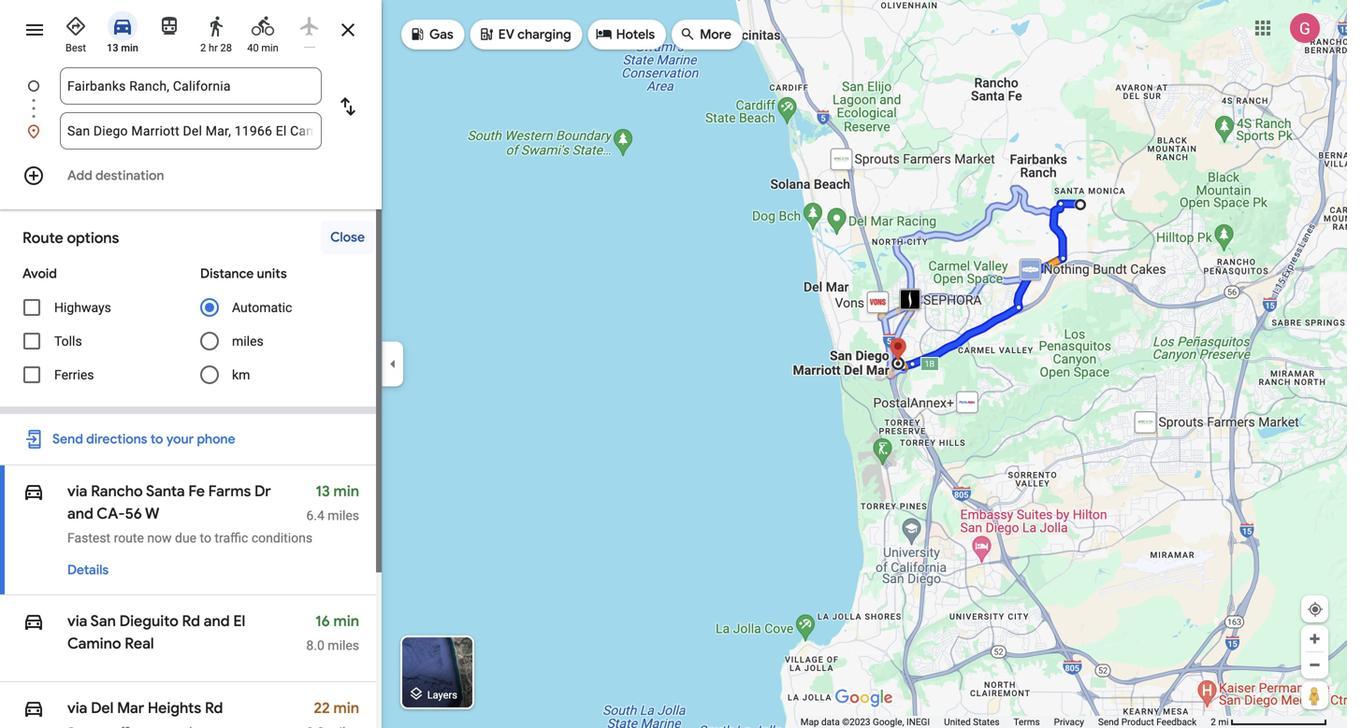 Task type: locate. For each thing, give the bounding box(es) containing it.
and
[[67, 505, 93, 524], [204, 612, 230, 631]]

1 vertical spatial rd
[[205, 699, 223, 718]]

1 vertical spatial 
[[22, 608, 45, 636]]

0 horizontal spatial none radio
[[150, 7, 189, 41]]

0 horizontal spatial 13
[[107, 42, 118, 54]]

Destination San Diego Marriott Del Mar, 11966 El Camino Real, San Diego, CA 92130 field
[[67, 120, 314, 142]]

min right 22
[[333, 699, 359, 718]]

google,
[[873, 717, 904, 728]]

route options
[[22, 229, 119, 248]]

list item down starting point fairbanks ranch, california field
[[0, 112, 382, 150]]

2 left hr
[[200, 42, 206, 54]]

layers
[[427, 690, 457, 701]]

driving image up 13 min
[[111, 15, 134, 37]]

rd inside 'san dieguito rd and el camino real'
[[182, 612, 200, 631]]

1 vertical spatial miles
[[328, 508, 359, 524]]

footer containing map data ©2023 google, inegi
[[800, 717, 1211, 729]]

0 horizontal spatial to
[[150, 431, 163, 448]]

via up 'fastest' on the left of page
[[67, 482, 91, 501]]

to left your
[[150, 431, 163, 448]]

1 vertical spatial driving image
[[22, 478, 45, 506]]

show your location image
[[1307, 601, 1324, 618]]

google maps element
[[0, 0, 1347, 729]]

1 none field from the top
[[67, 67, 314, 105]]

0 vertical spatial rd
[[182, 612, 200, 631]]

13 inside 13 min 6.4 miles
[[316, 482, 330, 501]]

2 for 2 mi
[[1211, 717, 1216, 728]]

2 vertical spatial 
[[22, 695, 45, 723]]

min right best
[[121, 42, 138, 54]]


[[409, 24, 426, 44]]

zoom out image
[[1308, 659, 1322, 673]]


[[679, 24, 696, 44]]

1 vertical spatial 2
[[1211, 717, 1216, 728]]

1 via from the top
[[67, 482, 91, 501]]

0 horizontal spatial send
[[52, 431, 83, 448]]

1 driving image from the top
[[22, 608, 45, 636]]

distance units option group
[[200, 257, 359, 393]]

show street view coverage image
[[1301, 682, 1328, 710]]

route
[[22, 229, 63, 248]]


[[22, 478, 45, 506], [22, 608, 45, 636], [22, 695, 45, 723]]

camino
[[67, 635, 121, 654]]

terms
[[1014, 717, 1040, 728]]

min inside 13 min 6.4 miles
[[333, 482, 359, 501]]

via left del
[[67, 699, 87, 718]]

1 vertical spatial driving image
[[22, 695, 45, 723]]

min inside the 16 min 8.0 miles
[[333, 612, 359, 631]]

 button
[[15, 7, 54, 52]]

0 vertical spatial driving image
[[111, 15, 134, 37]]


[[23, 16, 46, 43]]

none radio left the walking image
[[150, 7, 189, 41]]

0 vertical spatial and
[[67, 505, 93, 524]]

units
[[257, 266, 287, 282]]

1 vertical spatial 13
[[316, 482, 330, 501]]

min for 40 min
[[261, 42, 278, 54]]

None radio
[[150, 7, 189, 41], [290, 7, 329, 48]]

driving image
[[22, 608, 45, 636], [22, 695, 45, 723]]

to right due
[[200, 531, 211, 546]]

miles right 6.4 on the left bottom
[[328, 508, 359, 524]]

miles for 16
[[328, 638, 359, 654]]

1 horizontal spatial to
[[200, 531, 211, 546]]

1 horizontal spatial 2
[[1211, 717, 1216, 728]]

none radio left 
[[290, 7, 329, 48]]

details
[[67, 562, 109, 579]]

0 vertical spatial none field
[[67, 67, 314, 105]]

miles
[[232, 334, 264, 349], [328, 508, 359, 524], [328, 638, 359, 654]]

hotels
[[616, 26, 655, 43]]

2 vertical spatial via
[[67, 699, 87, 718]]

1 horizontal spatial 13
[[316, 482, 330, 501]]

2 inside '2 hr 28' option
[[200, 42, 206, 54]]

to
[[150, 431, 163, 448], [200, 531, 211, 546]]

40 min radio
[[243, 7, 282, 55]]

via del mar heights rd
[[67, 699, 223, 718]]

heights
[[148, 699, 201, 718]]

3  from the top
[[22, 695, 45, 723]]

0 vertical spatial 13
[[107, 42, 118, 54]]

min for 22 min
[[333, 699, 359, 718]]

1 none radio from the left
[[150, 7, 189, 41]]

and left el
[[204, 612, 230, 631]]

0 horizontal spatial and
[[67, 505, 93, 524]]

2 list item from the top
[[0, 112, 382, 150]]

w
[[145, 505, 159, 524]]

3 via from the top
[[67, 699, 87, 718]]

13
[[107, 42, 118, 54], [316, 482, 330, 501]]

via
[[67, 482, 91, 501], [67, 612, 90, 631], [67, 699, 87, 718]]

2 none field from the top
[[67, 112, 314, 150]]

0 vertical spatial 2
[[200, 42, 206, 54]]

and up 'fastest' on the left of page
[[67, 505, 93, 524]]

dieguito
[[119, 612, 178, 631]]

rd right heights
[[205, 699, 223, 718]]

rd
[[182, 612, 200, 631], [205, 699, 223, 718]]

driving image containing 
[[22, 478, 45, 506]]

none field down starting point fairbanks ranch, california field
[[67, 112, 314, 150]]

miles inside 13 min 6.4 miles
[[328, 508, 359, 524]]

40 min
[[247, 42, 278, 54]]

send left product
[[1098, 717, 1119, 728]]

via for rancho santa fe farms dr and ca-56 w
[[67, 482, 91, 501]]

footer inside the google maps element
[[800, 717, 1211, 729]]

1 horizontal spatial none radio
[[290, 7, 329, 48]]

driving image down ''
[[22, 478, 45, 506]]

0 vertical spatial send
[[52, 431, 83, 448]]

2
[[200, 42, 206, 54], [1211, 717, 1216, 728]]

none radio "transit"
[[150, 7, 189, 41]]

0 vertical spatial to
[[150, 431, 163, 448]]

 for san dieguito rd and el camino real
[[22, 608, 45, 636]]

min right 16
[[333, 612, 359, 631]]

footer
[[800, 717, 1211, 729]]

send
[[52, 431, 83, 448], [1098, 717, 1119, 728]]

40
[[247, 42, 259, 54]]

 gas
[[409, 24, 453, 44]]

map
[[800, 717, 819, 728]]

1 vertical spatial send
[[1098, 717, 1119, 728]]

miles inside the 16 min 8.0 miles
[[328, 638, 359, 654]]

2 none radio from the left
[[290, 7, 329, 48]]

 left 'camino'
[[22, 608, 45, 636]]

miles up km
[[232, 334, 264, 349]]

0 horizontal spatial driving image
[[22, 478, 45, 506]]

0 vertical spatial miles
[[232, 334, 264, 349]]

none field down hr
[[67, 67, 314, 105]]

 left del
[[22, 695, 45, 723]]

1 horizontal spatial driving image
[[111, 15, 134, 37]]

el
[[233, 612, 245, 631]]

avoid
[[22, 266, 57, 282]]

1 vertical spatial and
[[204, 612, 230, 631]]


[[337, 16, 359, 43]]

dr
[[254, 482, 271, 501]]


[[24, 427, 45, 452]]

 down ''
[[22, 478, 45, 506]]

inegi
[[906, 717, 930, 728]]

 more
[[679, 24, 731, 44]]

 layers
[[408, 684, 457, 705]]

1 vertical spatial via
[[67, 612, 90, 631]]

driving image left 'camino'
[[22, 608, 45, 636]]

km
[[232, 368, 250, 383]]

1 horizontal spatial rd
[[205, 699, 223, 718]]

56
[[125, 505, 142, 524]]

santa
[[146, 482, 185, 501]]

1 vertical spatial none field
[[67, 112, 314, 150]]

1  from the top
[[22, 478, 45, 506]]

feedback
[[1156, 717, 1197, 728]]

0 horizontal spatial rd
[[182, 612, 200, 631]]

2  from the top
[[22, 608, 45, 636]]

2 left mi
[[1211, 717, 1216, 728]]

miles right 8.0
[[328, 638, 359, 654]]

min right 40
[[261, 42, 278, 54]]

2 driving image from the top
[[22, 695, 45, 723]]

via up 'camino'
[[67, 612, 90, 631]]

0 vertical spatial via
[[67, 482, 91, 501]]

2 via from the top
[[67, 612, 90, 631]]

2 vertical spatial miles
[[328, 638, 359, 654]]

rancho santa fe farms dr and ca-56 w
[[67, 482, 271, 524]]

0 horizontal spatial 2
[[200, 42, 206, 54]]

automatic
[[232, 300, 292, 316]]


[[22, 162, 45, 189]]

0 vertical spatial driving image
[[22, 608, 45, 636]]

list item down hr
[[0, 67, 382, 127]]

send right ''
[[52, 431, 83, 448]]

1 horizontal spatial send
[[1098, 717, 1119, 728]]

mar
[[117, 699, 144, 718]]

now
[[147, 531, 172, 546]]

13 inside option
[[107, 42, 118, 54]]

16 min 8.0 miles
[[306, 612, 359, 654]]

8.0
[[306, 638, 324, 654]]

close
[[330, 229, 365, 246]]

highways
[[54, 300, 111, 316]]

 hotels
[[595, 24, 655, 44]]

fastest
[[67, 531, 110, 546]]

send inside button
[[1098, 717, 1119, 728]]

driving image left del
[[22, 695, 45, 723]]

list
[[0, 67, 382, 150]]

driving image for san dieguito rd and el camino real
[[22, 608, 45, 636]]

ca-
[[97, 505, 125, 524]]

13 right best
[[107, 42, 118, 54]]

13 up 6.4 on the left bottom
[[316, 482, 330, 501]]

mi
[[1218, 717, 1229, 728]]

best travel modes image
[[65, 15, 87, 37]]

real
[[125, 635, 154, 654]]

send inside  send directions to your phone
[[52, 431, 83, 448]]

28
[[220, 42, 232, 54]]

min for 13 min
[[121, 42, 138, 54]]

min right dr
[[333, 482, 359, 501]]

rd right dieguito
[[182, 612, 200, 631]]

driving image
[[111, 15, 134, 37], [22, 478, 45, 506]]

1 horizontal spatial and
[[204, 612, 230, 631]]

conditions
[[251, 531, 312, 546]]

data
[[821, 717, 840, 728]]

ferries
[[54, 368, 94, 383]]

none field starting point fairbanks ranch, california
[[67, 67, 314, 105]]

min for 13 min 6.4 miles
[[333, 482, 359, 501]]

list item
[[0, 67, 382, 127], [0, 112, 382, 150]]

None field
[[67, 67, 314, 105], [67, 112, 314, 150]]

min
[[121, 42, 138, 54], [261, 42, 278, 54], [333, 482, 359, 501], [333, 612, 359, 631], [333, 699, 359, 718]]

none radio flights
[[290, 7, 329, 48]]

0 vertical spatial 
[[22, 478, 45, 506]]

more
[[700, 26, 731, 43]]

22
[[314, 699, 330, 718]]



Task type: vqa. For each thing, say whether or not it's contained in the screenshot.
to to the top
yes



Task type: describe. For each thing, give the bounding box(es) containing it.
to inside  send directions to your phone
[[150, 431, 163, 448]]

united states button
[[944, 717, 1000, 729]]

directions
[[86, 431, 147, 448]]

and inside 'san dieguito rd and el camino real'
[[204, 612, 230, 631]]

details button
[[58, 554, 118, 587]]

terms button
[[1014, 717, 1040, 729]]

gas
[[429, 26, 453, 43]]

privacy
[[1054, 717, 1084, 728]]

13 min
[[107, 42, 138, 54]]

2 hr 28
[[200, 42, 232, 54]]

and inside the rancho santa fe farms dr and ca-56 w
[[67, 505, 93, 524]]

©2023
[[842, 717, 870, 728]]

 button
[[322, 80, 374, 137]]

2 mi button
[[1211, 717, 1327, 728]]

avoid highways
[[22, 266, 111, 316]]

your
[[166, 431, 194, 448]]

13 min radio
[[103, 7, 142, 55]]

 ev charging
[[478, 24, 571, 44]]

driving image inside 13 min option
[[111, 15, 134, 37]]

san dieguito rd and el camino real
[[67, 612, 245, 654]]

 send directions to your phone
[[24, 427, 235, 452]]

add
[[67, 167, 92, 184]]

2 for 2 hr 28
[[200, 42, 206, 54]]

send product feedback button
[[1098, 717, 1197, 729]]

ev
[[498, 26, 514, 43]]

transit image
[[158, 15, 181, 37]]

best
[[66, 42, 86, 54]]

distance units
[[200, 266, 287, 282]]

min for 16 min 8.0 miles
[[333, 612, 359, 631]]

13 min 6.4 miles
[[306, 482, 359, 524]]

miles for 13
[[328, 508, 359, 524]]

united
[[944, 717, 971, 728]]

directions main content
[[0, 0, 382, 729]]

16
[[315, 612, 330, 631]]

send product feedback
[[1098, 717, 1197, 728]]

collapse side panel image
[[383, 354, 403, 375]]

 for rancho santa fe farms dr and ca-56 w
[[22, 478, 45, 506]]

1 list item from the top
[[0, 67, 382, 127]]

fastest route now due to traffic conditions
[[67, 531, 312, 546]]

traffic
[[215, 531, 248, 546]]

farms
[[208, 482, 251, 501]]

add destination
[[67, 167, 164, 184]]

google account: gina roberg  
(gina.roberg@adept.ai) image
[[1290, 13, 1320, 43]]


[[478, 24, 495, 44]]

 button
[[328, 7, 368, 52]]


[[595, 24, 612, 44]]

zoom in image
[[1308, 632, 1322, 646]]


[[408, 684, 425, 705]]

walking image
[[205, 15, 227, 37]]

destination
[[95, 167, 164, 184]]

13 for 13 min
[[107, 42, 118, 54]]


[[337, 93, 359, 120]]

route
[[114, 531, 144, 546]]

close button
[[321, 221, 374, 254]]

1 vertical spatial to
[[200, 531, 211, 546]]

miles inside distance units option group
[[232, 334, 264, 349]]

united states
[[944, 717, 1000, 728]]

privacy button
[[1054, 717, 1084, 729]]

tolls
[[54, 334, 82, 349]]

states
[[973, 717, 1000, 728]]

Best radio
[[56, 7, 95, 55]]

hr
[[209, 42, 218, 54]]

del
[[91, 699, 114, 718]]

flights image
[[298, 15, 321, 37]]

fe
[[188, 482, 205, 501]]

distance
[[200, 266, 254, 282]]

22 min
[[314, 699, 359, 718]]

list inside the google maps element
[[0, 67, 382, 150]]

options
[[67, 229, 119, 248]]

rancho
[[91, 482, 143, 501]]

driving image for del mar heights rd
[[22, 695, 45, 723]]

none field destination san diego marriott del mar, 11966 el camino real, san diego, ca 92130
[[67, 112, 314, 150]]

phone
[[197, 431, 235, 448]]

2 mi
[[1211, 717, 1229, 728]]

cycling image
[[252, 15, 274, 37]]

product
[[1121, 717, 1154, 728]]

13 for 13 min 6.4 miles
[[316, 482, 330, 501]]

san
[[90, 612, 116, 631]]

map data ©2023 google, inegi
[[800, 717, 930, 728]]

driving image inside directions main content
[[22, 478, 45, 506]]

6.4
[[306, 508, 324, 524]]

via for san dieguito rd and el camino real
[[67, 612, 90, 631]]

Starting point Fairbanks Ranch, California field
[[67, 75, 314, 97]]

charging
[[517, 26, 571, 43]]

2 hr 28 radio
[[196, 7, 236, 55]]



